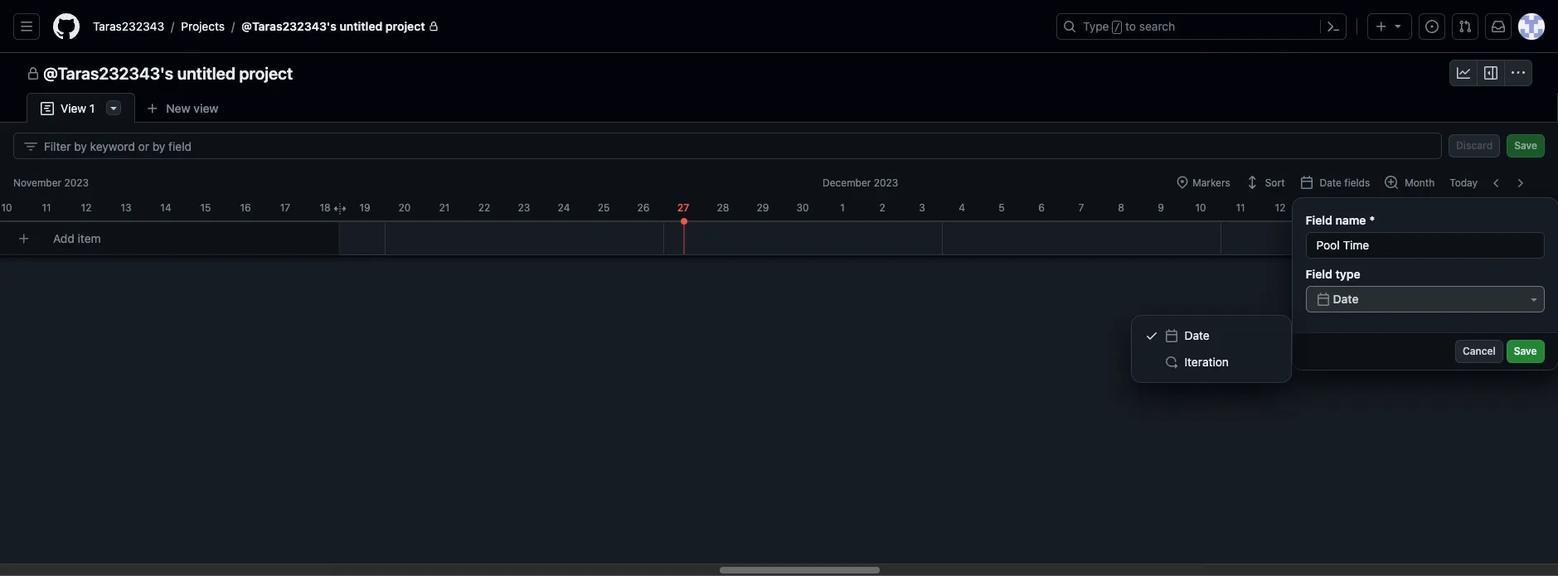 Task type: locate. For each thing, give the bounding box(es) containing it.
project inside navigation
[[239, 64, 293, 83]]

25
[[598, 202, 610, 214]]

column header down today button
[[1460, 196, 1500, 216]]

notifications image
[[1493, 20, 1506, 33]]

11 column header
[[27, 196, 66, 216], [1221, 196, 1261, 216]]

save button up scroll to next date range icon
[[1508, 134, 1546, 158]]

1 field from the top
[[1306, 213, 1333, 227]]

15 down month dropdown button
[[1395, 202, 1406, 214]]

project
[[386, 19, 425, 33], [239, 64, 293, 83]]

field name *
[[1306, 213, 1376, 227]]

untitled up view
[[177, 64, 236, 83]]

issue opened image
[[1426, 20, 1439, 33]]

0 horizontal spatial 13
[[121, 202, 132, 214]]

date left fields
[[1320, 177, 1342, 189]]

23
[[518, 202, 530, 214]]

1 horizontal spatial 19 column header
[[1540, 196, 1559, 216]]

0 horizontal spatial 19 column header
[[345, 196, 385, 216]]

field left 'type'
[[1306, 267, 1333, 281]]

5 column header
[[982, 196, 1022, 216]]

tab list
[[27, 93, 256, 124]]

date inside dropdown button
[[1320, 177, 1342, 189]]

1 11 from the left
[[42, 202, 51, 214]]

1 15 from the left
[[200, 202, 211, 214]]

3 column header
[[903, 196, 942, 216]]

25 column header
[[584, 196, 624, 216]]

save right cancel at right
[[1515, 345, 1538, 358]]

17 column header
[[265, 196, 305, 216]]

1 right view at the left top
[[90, 101, 95, 115]]

0 horizontal spatial 13 column header
[[106, 196, 146, 216]]

14 up start typing to create a draft, or type hashtag to select a repository text box
[[160, 202, 171, 214]]

taras232343
[[93, 19, 164, 33]]

19 for second 19 column header
[[1554, 202, 1559, 214]]

2023 up 2 column header
[[874, 177, 899, 189]]

search
[[1140, 19, 1176, 33]]

save
[[1515, 139, 1538, 152], [1515, 345, 1538, 358]]

0 horizontal spatial 10 column header
[[0, 196, 27, 216]]

2 15 column header from the left
[[1381, 196, 1420, 216]]

sc 9kayk9 0 image inside the view 1 link
[[41, 102, 54, 115]]

19
[[360, 202, 371, 214], [1554, 202, 1559, 214]]

2 2023 from the left
[[874, 177, 899, 189]]

@taras232343's untitled project
[[242, 19, 425, 33], [43, 64, 293, 83]]

0 horizontal spatial @taras232343's
[[43, 64, 174, 83]]

1 14 column header from the left
[[146, 196, 186, 216]]

11 down the november 2023
[[42, 202, 51, 214]]

/ left to
[[1115, 22, 1121, 33]]

no sort applied element
[[1246, 175, 1286, 192]]

/ for type
[[1115, 22, 1121, 33]]

untitled inside project navigation
[[177, 64, 236, 83]]

12 down "sort"
[[1276, 202, 1286, 214]]

12
[[81, 202, 92, 214], [1276, 202, 1286, 214]]

column header down scroll to next date range icon
[[1500, 196, 1540, 216]]

30
[[797, 202, 809, 214]]

2 11 from the left
[[1236, 202, 1246, 214]]

12 column header
[[66, 196, 106, 216], [1261, 196, 1301, 216]]

2 12 from the left
[[1276, 202, 1286, 214]]

10 column header down markers "dropdown button"
[[1181, 196, 1221, 216]]

2 14 from the left
[[1355, 202, 1366, 214]]

calendar image right "sort"
[[1300, 176, 1314, 189]]

13 column header
[[106, 196, 146, 216], [1301, 196, 1341, 216]]

sort
[[1266, 177, 1286, 189]]

11 for 2nd 11 column header from left
[[1236, 202, 1246, 214]]

1 column header from the left
[[1420, 196, 1460, 216]]

0 vertical spatial project
[[386, 19, 425, 33]]

sc 9kayk9 0 image down notifications image
[[1485, 66, 1498, 80]]

1 horizontal spatial project
[[386, 19, 425, 33]]

new
[[166, 101, 191, 115]]

0 vertical spatial calendar image
[[1300, 176, 1314, 189]]

1 12 column header from the left
[[66, 196, 106, 216]]

1 inside the view 1 link
[[90, 101, 95, 115]]

date
[[1320, 177, 1342, 189], [1334, 292, 1359, 306], [1185, 329, 1210, 343]]

plus image
[[1376, 20, 1389, 33]]

14 column header up start typing to create a draft, or type hashtag to select a repository text box
[[146, 196, 186, 216]]

9 column header
[[1142, 196, 1181, 216]]

1 horizontal spatial 12
[[1276, 202, 1286, 214]]

1 horizontal spatial 2023
[[874, 177, 899, 189]]

save button right cancel button
[[1507, 340, 1545, 363]]

1 horizontal spatial @taras232343's
[[242, 19, 337, 33]]

field
[[1306, 213, 1333, 227], [1306, 267, 1333, 281]]

add
[[53, 231, 74, 246]]

15 column header up start typing to create a draft, or type hashtag to select a repository text box
[[186, 196, 226, 216]]

column header down month
[[1420, 196, 1460, 216]]

0 horizontal spatial 14
[[160, 202, 171, 214]]

22
[[478, 202, 491, 214]]

14
[[160, 202, 171, 214], [1355, 202, 1366, 214]]

calendar image right check icon
[[1165, 329, 1178, 343]]

1 column header
[[823, 196, 863, 216]]

iterations image
[[1165, 356, 1178, 369]]

1 horizontal spatial 12 column header
[[1261, 196, 1301, 216]]

0 horizontal spatial 11
[[42, 202, 51, 214]]

0 vertical spatial @taras232343's
[[242, 19, 337, 33]]

1 13 from the left
[[121, 202, 132, 214]]

sc 9kayk9 0 image
[[1458, 66, 1471, 80], [1485, 66, 1498, 80], [24, 140, 37, 153], [1317, 293, 1330, 306]]

14 left *
[[1355, 202, 1366, 214]]

field for field name *
[[1306, 213, 1333, 227]]

1 horizontal spatial calendar image
[[1300, 176, 1314, 189]]

12 for 2nd 12 column header from the left
[[1276, 202, 1286, 214]]

13 column header up start typing to create a draft, or type hashtag to select a repository text box
[[106, 196, 146, 216]]

scroll to next date range image
[[1514, 177, 1527, 190]]

2 column header
[[863, 196, 903, 216]]

10
[[1, 202, 12, 214], [1196, 202, 1207, 214]]

save button
[[1508, 134, 1546, 158], [1507, 340, 1545, 363]]

16
[[240, 202, 251, 214]]

add item grid
[[0, 169, 1559, 577]]

1 horizontal spatial 11
[[1236, 202, 1246, 214]]

1 2023 from the left
[[64, 177, 89, 189]]

10 column header down november
[[0, 196, 27, 216]]

2 15 from the left
[[1395, 202, 1406, 214]]

18 column header
[[305, 196, 345, 216]]

1 horizontal spatial 1
[[841, 202, 845, 214]]

date down 'type'
[[1334, 292, 1359, 306]]

0 horizontal spatial project
[[239, 64, 293, 83]]

0 horizontal spatial /
[[171, 19, 174, 34]]

1 vertical spatial @taras232343's untitled project
[[43, 64, 293, 83]]

11 column header down sort "popup button"
[[1221, 196, 1261, 216]]

11 down sort "popup button"
[[1236, 202, 1246, 214]]

0 vertical spatial save
[[1515, 139, 1538, 152]]

0 horizontal spatial 12 column header
[[66, 196, 106, 216]]

date up iteration
[[1185, 329, 1210, 343]]

menu bar
[[1169, 172, 1546, 195]]

cancel button
[[1456, 340, 1504, 363]]

today
[[1450, 177, 1478, 189]]

12 up item
[[81, 202, 92, 214]]

save button for discard
[[1508, 134, 1546, 158]]

sc 9kayk9 0 image
[[1512, 66, 1526, 80], [27, 67, 40, 80], [41, 102, 54, 115], [1246, 176, 1259, 189]]

1 12 from the left
[[81, 202, 92, 214]]

markers button
[[1169, 172, 1238, 195]]

save up scroll to next date range icon
[[1515, 139, 1538, 152]]

fields
[[1345, 177, 1371, 189]]

/
[[171, 19, 174, 34], [232, 19, 235, 34], [1115, 22, 1121, 33]]

december 2023
[[823, 177, 899, 189]]

/ left projects
[[171, 19, 174, 34]]

sc 9kayk9 0 image up november
[[24, 140, 37, 153]]

0 horizontal spatial 12
[[81, 202, 92, 214]]

date menu
[[1132, 316, 1291, 382]]

december
[[823, 177, 871, 189]]

region
[[1132, 198, 1558, 382]]

calendar image
[[1300, 176, 1314, 189], [1165, 329, 1178, 343]]

0 horizontal spatial 1
[[90, 101, 95, 115]]

15
[[200, 202, 211, 214], [1395, 202, 1406, 214]]

1 vertical spatial field
[[1306, 267, 1333, 281]]

1 down december
[[841, 202, 845, 214]]

november 2023 column header
[[3, 169, 1198, 196]]

0 horizontal spatial 14 column header
[[146, 196, 186, 216]]

1 horizontal spatial 13 column header
[[1301, 196, 1341, 216]]

1 horizontal spatial 14 column header
[[1341, 196, 1381, 216]]

15 for second 15 column header
[[1395, 202, 1406, 214]]

11
[[42, 202, 51, 214], [1236, 202, 1246, 214]]

untitled
[[340, 19, 383, 33], [177, 64, 236, 83]]

drag to resize the table column image
[[334, 202, 347, 216]]

month button
[[1378, 172, 1443, 195]]

homepage image
[[53, 13, 80, 40]]

1 horizontal spatial untitled
[[340, 19, 383, 33]]

0 horizontal spatial 19
[[360, 202, 371, 214]]

untitled left lock image
[[340, 19, 383, 33]]

markers
[[1193, 177, 1231, 189]]

field left the name
[[1306, 213, 1333, 227]]

0 horizontal spatial 10
[[1, 202, 12, 214]]

1 13 column header from the left
[[106, 196, 146, 216]]

field for field type
[[1306, 267, 1333, 281]]

@taras232343's
[[242, 19, 337, 33], [43, 64, 174, 83]]

1 vertical spatial save button
[[1507, 340, 1545, 363]]

12 column header up item
[[66, 196, 106, 216]]

0 vertical spatial 1
[[90, 101, 95, 115]]

2 10 column header from the left
[[1181, 196, 1221, 216]]

column header
[[1420, 196, 1460, 216], [1460, 196, 1500, 216], [1500, 196, 1540, 216]]

1 horizontal spatial 15 column header
[[1381, 196, 1420, 216]]

item
[[78, 231, 101, 246]]

field type
[[1306, 267, 1361, 281]]

view filters region
[[13, 133, 1546, 159]]

1 vertical spatial project
[[239, 64, 293, 83]]

1 horizontal spatial 13
[[1315, 202, 1326, 214]]

region containing field name
[[1132, 198, 1558, 382]]

11 for 2nd 11 column header from the right
[[42, 202, 51, 214]]

9
[[1158, 202, 1165, 214]]

*
[[1370, 213, 1376, 227]]

1 horizontal spatial 10 column header
[[1181, 196, 1221, 216]]

19 column header
[[345, 196, 385, 216], [1540, 196, 1559, 216]]

sc 9kayk9 0 image down field type
[[1317, 293, 1330, 306]]

/ inside 'type / to search'
[[1115, 22, 1121, 33]]

2 vertical spatial date
[[1185, 329, 1210, 343]]

list
[[86, 13, 1047, 40]]

1 horizontal spatial 14
[[1355, 202, 1366, 214]]

1 11 column header from the left
[[27, 196, 66, 216]]

0 vertical spatial save button
[[1508, 134, 1546, 158]]

0 horizontal spatial 15 column header
[[186, 196, 226, 216]]

1 vertical spatial save
[[1515, 345, 1538, 358]]

13 column header down the date fields dropdown button
[[1301, 196, 1341, 216]]

2023 right november
[[64, 177, 89, 189]]

type
[[1083, 19, 1110, 33]]

1 horizontal spatial /
[[232, 19, 235, 34]]

10 column header
[[0, 196, 27, 216], [1181, 196, 1221, 216]]

0 horizontal spatial 11 column header
[[27, 196, 66, 216]]

11 column header down the november 2023
[[27, 196, 66, 216]]

to
[[1126, 19, 1137, 33]]

name
[[1336, 213, 1367, 227]]

1 vertical spatial 1
[[841, 202, 845, 214]]

22 column header
[[465, 196, 504, 216]]

1 horizontal spatial 10
[[1196, 202, 1207, 214]]

0 horizontal spatial untitled
[[177, 64, 236, 83]]

12 column header down "sort"
[[1261, 196, 1301, 216]]

save button inside the view filters region
[[1508, 134, 1546, 158]]

15 up start typing to create a draft, or type hashtag to select a repository text box
[[200, 202, 211, 214]]

1
[[90, 101, 95, 115], [841, 202, 845, 214]]

1 horizontal spatial 19
[[1554, 202, 1559, 214]]

projects
[[181, 19, 225, 33]]

1 14 from the left
[[160, 202, 171, 214]]

26 column header
[[624, 196, 664, 216]]

16 column header
[[226, 196, 265, 216]]

0 vertical spatial untitled
[[340, 19, 383, 33]]

14 for second 14 column header from the right
[[160, 202, 171, 214]]

1 vertical spatial @taras232343's
[[43, 64, 174, 83]]

date inside popup button
[[1334, 292, 1359, 306]]

17
[[280, 202, 291, 214]]

13 up start typing to create a draft, or type hashtag to select a repository text box
[[121, 202, 132, 214]]

new view button
[[135, 95, 229, 122]]

/ right projects
[[232, 19, 235, 34]]

15 column header down month dropdown button
[[1381, 196, 1420, 216]]

21
[[439, 202, 450, 214]]

14 column header
[[146, 196, 186, 216], [1341, 196, 1381, 216]]

2 13 from the left
[[1315, 202, 1326, 214]]

2023
[[64, 177, 89, 189], [874, 177, 899, 189]]

date fields
[[1320, 177, 1371, 189]]

save for cancel
[[1515, 345, 1538, 358]]

1 19 from the left
[[360, 202, 371, 214]]

save inside region
[[1515, 345, 1538, 358]]

2 19 from the left
[[1554, 202, 1559, 214]]

13 down the date fields dropdown button
[[1315, 202, 1326, 214]]

13
[[121, 202, 132, 214], [1315, 202, 1326, 214]]

2 field from the top
[[1306, 267, 1333, 281]]

0 horizontal spatial 2023
[[64, 177, 89, 189]]

taras232343 / projects /
[[93, 19, 235, 34]]

2 13 column header from the left
[[1301, 196, 1341, 216]]

2 horizontal spatial /
[[1115, 22, 1121, 33]]

1 10 column header from the left
[[0, 196, 27, 216]]

Filter by keyword or by field field
[[44, 134, 1429, 158]]

14 column header down fields
[[1341, 196, 1381, 216]]

project inside list
[[386, 19, 425, 33]]

2 19 column header from the left
[[1540, 196, 1559, 216]]

15 column header
[[186, 196, 226, 216], [1381, 196, 1420, 216]]

add item tab panel
[[0, 123, 1559, 577]]

1 horizontal spatial 15
[[1395, 202, 1406, 214]]

cell
[[681, 218, 687, 225]]

save inside the view filters region
[[1515, 139, 1538, 152]]

0 horizontal spatial 15
[[200, 202, 211, 214]]

1 vertical spatial date
[[1334, 292, 1359, 306]]

git pull request image
[[1459, 20, 1473, 33]]

1 horizontal spatial 11 column header
[[1221, 196, 1261, 216]]

None text field
[[1307, 233, 1544, 258]]

1 vertical spatial untitled
[[177, 64, 236, 83]]

menu bar containing markers
[[1169, 172, 1546, 195]]

0 vertical spatial @taras232343's untitled project
[[242, 19, 425, 33]]

view 1 link
[[27, 93, 135, 124]]

0 horizontal spatial calendar image
[[1165, 329, 1178, 343]]

24
[[558, 202, 570, 214]]

0 vertical spatial field
[[1306, 213, 1333, 227]]

iteration
[[1185, 355, 1229, 369]]

0 vertical spatial date
[[1320, 177, 1342, 189]]



Task type: describe. For each thing, give the bounding box(es) containing it.
view
[[194, 101, 219, 115]]

view options for view 1 image
[[107, 101, 121, 114]]

/ for taras232343
[[171, 19, 174, 34]]

1 10 from the left
[[1, 202, 12, 214]]

27 column header
[[664, 196, 704, 216]]

29 column header
[[743, 196, 783, 216]]

iteration radio item
[[1139, 349, 1285, 376]]

discard
[[1457, 139, 1494, 152]]

@taras232343's inside list
[[242, 19, 337, 33]]

18
[[320, 202, 331, 214]]

@taras232343's untitled project link
[[235, 13, 445, 40]]

scroll to previous date range image
[[1491, 177, 1504, 190]]

7 column header
[[1062, 196, 1102, 216]]

3
[[919, 202, 926, 214]]

project navigation
[[0, 53, 1559, 93]]

view 1
[[61, 101, 95, 115]]

save button for cancel
[[1507, 340, 1545, 363]]

1 15 column header from the left
[[186, 196, 226, 216]]

Start typing to create a draft, or type hashtag to select a repository text field
[[37, 223, 340, 254]]

8 column header
[[1102, 196, 1142, 216]]

8
[[1118, 202, 1125, 214]]

date inside radio item
[[1185, 329, 1210, 343]]

2 11 column header from the left
[[1221, 196, 1261, 216]]

28
[[717, 202, 730, 214]]

add item
[[53, 231, 101, 246]]

2 column header from the left
[[1460, 196, 1500, 216]]

2 10 from the left
[[1196, 202, 1207, 214]]

create new item or add existing item image
[[17, 232, 31, 245]]

sc 9kayk9 0 image down "git pull request" image
[[1458, 66, 1471, 80]]

20 column header
[[385, 196, 425, 216]]

6 column header
[[1022, 196, 1062, 216]]

4
[[959, 202, 966, 214]]

type
[[1336, 267, 1361, 281]]

command palette image
[[1327, 20, 1341, 33]]

15 for 1st 15 column header
[[200, 202, 211, 214]]

menu bar inside add item tab panel
[[1169, 172, 1546, 195]]

26
[[638, 202, 650, 214]]

tab list containing new view
[[27, 93, 256, 124]]

12 for second 12 column header from the right
[[81, 202, 92, 214]]

november 2023
[[13, 177, 89, 189]]

2 14 column header from the left
[[1341, 196, 1381, 216]]

sort button
[[1238, 172, 1293, 195]]

29
[[757, 202, 769, 214]]

month
[[1406, 177, 1435, 189]]

sc 9kayk9 0 image inside the view filters region
[[24, 140, 37, 153]]

lock image
[[429, 22, 439, 32]]

today button
[[1443, 172, 1486, 195]]

30 column header
[[783, 196, 823, 216]]

save for discard
[[1515, 139, 1538, 152]]

view
[[61, 101, 86, 115]]

new view
[[166, 101, 219, 115]]

1 vertical spatial calendar image
[[1165, 329, 1178, 343]]

@taras232343's untitled project inside project navigation
[[43, 64, 293, 83]]

3 column header from the left
[[1500, 196, 1540, 216]]

december 2023 column header
[[813, 169, 1559, 196]]

@taras232343's inside project navigation
[[43, 64, 174, 83]]

sc 9kayk9 0 image inside date popup button
[[1317, 293, 1330, 306]]

14 for second 14 column header
[[1355, 202, 1366, 214]]

discard button
[[1449, 134, 1501, 158]]

none text field inside region
[[1307, 233, 1544, 258]]

2 12 column header from the left
[[1261, 196, 1301, 216]]

2023 for november 2023
[[64, 177, 89, 189]]

6
[[1039, 202, 1045, 214]]

20
[[399, 202, 411, 214]]

5
[[999, 202, 1005, 214]]

projects link
[[174, 13, 232, 40]]

untitled inside list
[[340, 19, 383, 33]]

13 for 1st 13 "column header" from right
[[1315, 202, 1326, 214]]

7
[[1079, 202, 1085, 214]]

24 column header
[[544, 196, 584, 216]]

2
[[880, 202, 886, 214]]

november
[[13, 177, 61, 189]]

type / to search
[[1083, 19, 1176, 33]]

@taras232343's untitled project inside list
[[242, 19, 425, 33]]

list containing taras232343
[[86, 13, 1047, 40]]

27
[[678, 202, 690, 214]]

28 column header
[[704, 196, 743, 216]]

1 19 column header from the left
[[345, 196, 385, 216]]

4 column header
[[942, 196, 982, 216]]

21 column header
[[425, 196, 465, 216]]

date fields button
[[1293, 172, 1378, 195]]

taras232343 link
[[86, 13, 171, 40]]

19 for first 19 column header from the left
[[360, 202, 371, 214]]

triangle down image
[[1392, 19, 1405, 32]]

cancel
[[1463, 345, 1496, 358]]

2023 for december 2023
[[874, 177, 899, 189]]

1 inside column header
[[841, 202, 845, 214]]

date button
[[1306, 286, 1545, 313]]

13 for first 13 "column header" from the left
[[121, 202, 132, 214]]

calendar image inside the date fields dropdown button
[[1300, 176, 1314, 189]]

check image
[[1145, 329, 1159, 343]]

23 column header
[[504, 196, 544, 216]]

sc 9kayk9 0 image inside no sort applied element
[[1246, 176, 1259, 189]]

cell inside add item grid
[[681, 218, 687, 225]]

date radio item
[[1139, 323, 1285, 349]]



Task type: vqa. For each thing, say whether or not it's contained in the screenshot.
option
no



